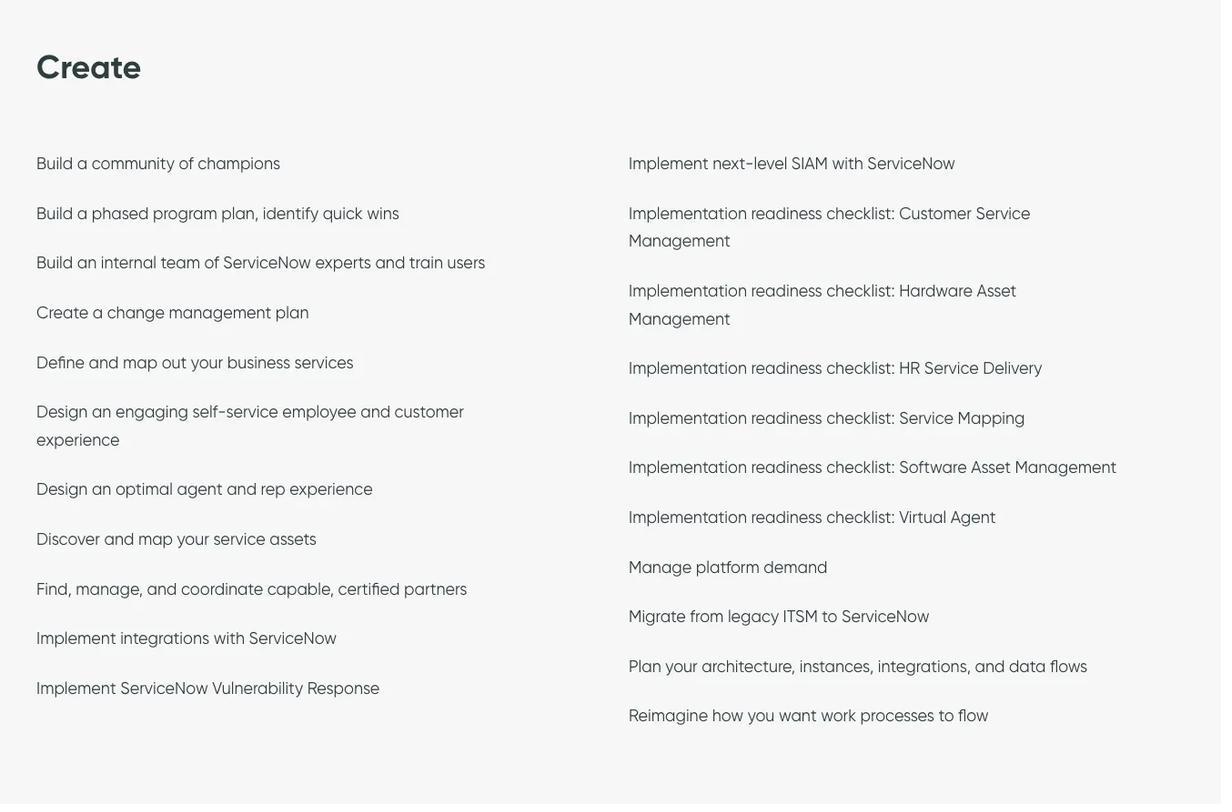 Task type: vqa. For each thing, say whether or not it's contained in the screenshot.
Case Studies
no



Task type: describe. For each thing, give the bounding box(es) containing it.
build an internal team of servicenow experts and train users
[[36, 253, 485, 273]]

champions
[[198, 153, 280, 173]]

implement next-level siam with servicenow link
[[629, 153, 956, 178]]

implementation for implementation readiness checklist: hardware asset management
[[629, 281, 747, 301]]

community
[[92, 153, 175, 173]]

management
[[169, 302, 271, 322]]

implement integrations with servicenow
[[36, 628, 337, 648]]

design an optimal agent and rep experience
[[36, 479, 373, 499]]

out
[[162, 352, 187, 372]]

implement for implement servicenow vulnerability response
[[36, 678, 116, 698]]

checklist: for customer
[[827, 203, 895, 223]]

0 horizontal spatial of
[[179, 153, 194, 173]]

implement for implement next-level siam with servicenow
[[629, 153, 709, 173]]

reimagine how you want work processes to flow
[[629, 706, 989, 726]]

service inside implementation readiness checklist: service mapping link
[[899, 408, 954, 428]]

a for change
[[93, 302, 103, 322]]

integrations,
[[878, 656, 971, 676]]

instances,
[[800, 656, 874, 676]]

checklist: for hr
[[827, 358, 895, 378]]

build a community of champions
[[36, 153, 280, 173]]

with inside the implement integrations with servicenow "link"
[[214, 628, 245, 648]]

implementation readiness checklist: customer service management link
[[629, 203, 1031, 255]]

build a phased program plan, identify quick wins
[[36, 203, 400, 223]]

create for create a change management plan
[[36, 302, 88, 322]]

servicenow inside "link"
[[249, 628, 337, 648]]

customer
[[395, 402, 464, 422]]

discover
[[36, 529, 100, 549]]

plan
[[276, 302, 309, 322]]

create a change management plan link
[[36, 302, 309, 327]]

siam
[[792, 153, 828, 173]]

implement servicenow vulnerability response link
[[36, 678, 380, 703]]

checklist: for software
[[827, 457, 895, 477]]

and inside 'link'
[[375, 253, 405, 273]]

implement servicenow vulnerability response
[[36, 678, 380, 698]]

implementation readiness checklist: hardware asset management link
[[629, 281, 1017, 333]]

plan your architecture, instances, integrations, and data flows
[[629, 656, 1088, 676]]

an for internal
[[77, 253, 97, 273]]

wins
[[367, 203, 400, 223]]

an for optimal
[[92, 479, 111, 499]]

build a community of champions link
[[36, 153, 280, 178]]

service for hr
[[925, 358, 979, 378]]

servicenow for with
[[868, 153, 956, 173]]

define
[[36, 352, 85, 372]]

and inside "link"
[[975, 656, 1005, 676]]

platform
[[696, 557, 760, 577]]

internal
[[101, 253, 157, 273]]

users
[[447, 253, 485, 273]]

your inside "link"
[[666, 656, 698, 676]]

build for build an internal team of servicenow experts and train users
[[36, 253, 73, 273]]

map for your
[[138, 529, 173, 549]]

program
[[153, 203, 217, 223]]

readiness for service
[[751, 408, 822, 428]]

engaging
[[115, 402, 188, 422]]

management for implementation readiness checklist: hardware asset management
[[629, 308, 731, 328]]

from
[[690, 607, 724, 627]]

implementation readiness checklist: customer service management
[[629, 203, 1031, 251]]

plan,
[[221, 203, 259, 223]]

plan your architecture, instances, integrations, and data flows link
[[629, 656, 1088, 681]]

checklist: for virtual
[[827, 507, 895, 527]]

readiness for virtual
[[751, 507, 822, 527]]

self-
[[192, 402, 226, 422]]

build an internal team of servicenow experts and train users link
[[36, 253, 485, 277]]

define and map out your business services
[[36, 352, 354, 372]]

design an engaging self-service employee and customer experience
[[36, 402, 464, 450]]

of inside 'link'
[[204, 253, 219, 273]]

assets
[[270, 529, 317, 549]]

implementation for implementation readiness checklist: virtual agent
[[629, 507, 747, 527]]

manage platform demand
[[629, 557, 828, 577]]

you
[[748, 706, 775, 726]]

create a change management plan
[[36, 302, 309, 322]]

define and map out your business services link
[[36, 352, 354, 377]]

service for customer
[[976, 203, 1031, 223]]

implementation for implementation readiness checklist: customer service management
[[629, 203, 747, 223]]

architecture,
[[702, 656, 796, 676]]

migrate from legacy itsm to servicenow
[[629, 607, 930, 627]]

servicenow for of
[[223, 253, 311, 273]]

capable,
[[267, 579, 334, 599]]

processes
[[861, 706, 935, 726]]

virtual
[[899, 507, 947, 527]]

create for create
[[36, 46, 142, 87]]

a for community
[[77, 153, 88, 173]]

with inside the implement next-level siam with servicenow link
[[832, 153, 864, 173]]

readiness for software
[[751, 457, 822, 477]]

software
[[899, 457, 967, 477]]

data
[[1009, 656, 1046, 676]]

checklist: for hardware
[[827, 281, 895, 301]]

implementation readiness checklist: service mapping
[[629, 408, 1025, 428]]

phased
[[92, 203, 149, 223]]

experts
[[315, 253, 371, 273]]

coordinate
[[181, 579, 263, 599]]

design an optimal agent and rep experience link
[[36, 479, 373, 504]]

find, manage, and coordinate capable, certified partners link
[[36, 579, 467, 603]]

flows
[[1050, 656, 1088, 676]]

delivery
[[983, 358, 1043, 378]]

asset for hardware
[[977, 281, 1017, 301]]

train
[[409, 253, 443, 273]]

implement for implement integrations with servicenow
[[36, 628, 116, 648]]

servicenow for to
[[842, 607, 930, 627]]

work
[[821, 706, 856, 726]]

management for implementation readiness checklist: customer service management
[[629, 231, 731, 251]]

service for self-
[[226, 402, 278, 422]]

implementation readiness checklist: virtual agent link
[[629, 507, 996, 532]]

implementation readiness checklist: virtual agent
[[629, 507, 996, 527]]



Task type: locate. For each thing, give the bounding box(es) containing it.
discover and map your service assets
[[36, 529, 317, 549]]

1 readiness from the top
[[751, 203, 822, 223]]

find,
[[36, 579, 72, 599]]

readiness for hardware
[[751, 281, 822, 301]]

build left community
[[36, 153, 73, 173]]

2 readiness from the top
[[751, 281, 822, 301]]

1 vertical spatial experience
[[290, 479, 373, 499]]

1 create from the top
[[36, 46, 142, 87]]

implementation inside implementation readiness checklist: customer service management
[[629, 203, 747, 223]]

servicenow up 'plan your architecture, instances, integrations, and data flows' in the right of the page
[[842, 607, 930, 627]]

partners
[[404, 579, 467, 599]]

service
[[976, 203, 1031, 223], [925, 358, 979, 378], [899, 408, 954, 428]]

your right out
[[191, 352, 223, 372]]

build inside 'link'
[[36, 253, 73, 273]]

certified
[[338, 579, 400, 599]]

4 readiness from the top
[[751, 408, 822, 428]]

2 create from the top
[[36, 302, 88, 322]]

quick
[[323, 203, 363, 223]]

map
[[123, 352, 158, 372], [138, 529, 173, 549]]

hr
[[899, 358, 920, 378]]

an inside design an engaging self-service employee and customer experience
[[92, 402, 111, 422]]

1 vertical spatial management
[[629, 308, 731, 328]]

experience inside design an optimal agent and rep experience link
[[290, 479, 373, 499]]

servicenow inside 'link'
[[223, 253, 311, 273]]

customer
[[899, 203, 972, 223]]

implement next-level siam with servicenow
[[629, 153, 956, 173]]

business
[[227, 352, 290, 372]]

implementation readiness checklist: software asset management link
[[629, 457, 1117, 482]]

0 vertical spatial of
[[179, 153, 194, 173]]

service up software
[[899, 408, 954, 428]]

checklist: down siam at the top
[[827, 203, 895, 223]]

build left 'phased' at the top left
[[36, 203, 73, 223]]

1 vertical spatial your
[[177, 529, 209, 549]]

vulnerability
[[212, 678, 303, 698]]

service inside implementation readiness checklist: customer service management
[[976, 203, 1031, 223]]

checklist: down implementation readiness checklist: service mapping link
[[827, 457, 895, 477]]

identify
[[263, 203, 319, 223]]

an
[[77, 253, 97, 273], [92, 402, 111, 422], [92, 479, 111, 499]]

service for your
[[213, 529, 266, 549]]

0 vertical spatial an
[[77, 253, 97, 273]]

integrations
[[120, 628, 210, 648]]

2 vertical spatial your
[[666, 656, 698, 676]]

build left internal
[[36, 253, 73, 273]]

how
[[712, 706, 744, 726]]

flow
[[958, 706, 989, 726]]

0 vertical spatial service
[[976, 203, 1031, 223]]

change
[[107, 302, 165, 322]]

checklist:
[[827, 203, 895, 223], [827, 281, 895, 301], [827, 358, 895, 378], [827, 408, 895, 428], [827, 457, 895, 477], [827, 507, 895, 527]]

management for implementation readiness checklist: software asset management
[[1015, 457, 1117, 477]]

0 vertical spatial with
[[832, 153, 864, 173]]

implement integrations with servicenow link
[[36, 628, 337, 653]]

hardware
[[899, 281, 973, 301]]

and left data
[[975, 656, 1005, 676]]

with right siam at the top
[[832, 153, 864, 173]]

0 horizontal spatial with
[[214, 628, 245, 648]]

agent
[[177, 479, 223, 499]]

service right customer
[[976, 203, 1031, 223]]

and left train
[[375, 253, 405, 273]]

2 vertical spatial a
[[93, 302, 103, 322]]

0 vertical spatial to
[[822, 607, 838, 627]]

0 vertical spatial asset
[[977, 281, 1017, 301]]

1 vertical spatial a
[[77, 203, 88, 223]]

team
[[161, 253, 200, 273]]

3 build from the top
[[36, 253, 73, 273]]

6 implementation from the top
[[629, 507, 747, 527]]

service up find, manage, and coordinate capable, certified partners
[[213, 529, 266, 549]]

to inside "link"
[[939, 706, 954, 726]]

3 readiness from the top
[[751, 358, 822, 378]]

0 vertical spatial your
[[191, 352, 223, 372]]

0 vertical spatial implement
[[629, 153, 709, 173]]

1 vertical spatial service
[[925, 358, 979, 378]]

build a phased program plan, identify quick wins link
[[36, 203, 400, 228]]

1 vertical spatial an
[[92, 402, 111, 422]]

of
[[179, 153, 194, 173], [204, 253, 219, 273]]

and down 'discover and map your service assets' link
[[147, 579, 177, 599]]

management inside implementation readiness checklist: software asset management link
[[1015, 457, 1117, 477]]

2 design from the top
[[36, 479, 88, 499]]

design for design an optimal agent and rep experience
[[36, 479, 88, 499]]

of right team
[[204, 253, 219, 273]]

service inside 'discover and map your service assets' link
[[213, 529, 266, 549]]

readiness up implementation readiness checklist: virtual agent
[[751, 457, 822, 477]]

2 build from the top
[[36, 203, 73, 223]]

design for design an engaging self-service employee and customer experience
[[36, 402, 88, 422]]

implement
[[629, 153, 709, 173], [36, 628, 116, 648], [36, 678, 116, 698]]

employee
[[282, 402, 356, 422]]

with down coordinate
[[214, 628, 245, 648]]

checklist: inside implementation readiness checklist: customer service management
[[827, 203, 895, 223]]

1 vertical spatial to
[[939, 706, 954, 726]]

0 horizontal spatial experience
[[36, 430, 120, 450]]

build for build a community of champions
[[36, 153, 73, 173]]

service
[[226, 402, 278, 422], [213, 529, 266, 549]]

legacy
[[728, 607, 779, 627]]

itsm
[[783, 607, 818, 627]]

checklist: down implementation readiness checklist: software asset management link at the bottom of page
[[827, 507, 895, 527]]

5 checklist: from the top
[[827, 457, 895, 477]]

1 vertical spatial create
[[36, 302, 88, 322]]

level
[[754, 153, 788, 173]]

experience down engaging
[[36, 430, 120, 450]]

6 checklist: from the top
[[827, 507, 895, 527]]

implement inside "link"
[[36, 628, 116, 648]]

and left rep
[[227, 479, 257, 499]]

0 vertical spatial service
[[226, 402, 278, 422]]

reimagine how you want work processes to flow link
[[629, 706, 989, 730]]

1 build from the top
[[36, 153, 73, 173]]

rep
[[261, 479, 285, 499]]

experience right rep
[[290, 479, 373, 499]]

management
[[629, 231, 731, 251], [629, 308, 731, 328], [1015, 457, 1117, 477]]

0 horizontal spatial to
[[822, 607, 838, 627]]

readiness for hr
[[751, 358, 822, 378]]

4 checklist: from the top
[[827, 408, 895, 428]]

your right 'plan'
[[666, 656, 698, 676]]

1 implementation from the top
[[629, 203, 747, 223]]

checklist: left hr
[[827, 358, 895, 378]]

3 implementation from the top
[[629, 358, 747, 378]]

implementation for implementation readiness checklist: hr service delivery
[[629, 358, 747, 378]]

readiness up the implementation readiness checklist: service mapping
[[751, 358, 822, 378]]

readiness up demand on the bottom right of page
[[751, 507, 822, 527]]

0 vertical spatial build
[[36, 153, 73, 173]]

asset down mapping
[[971, 457, 1011, 477]]

service down business
[[226, 402, 278, 422]]

4 implementation from the top
[[629, 408, 747, 428]]

create
[[36, 46, 142, 87], [36, 302, 88, 322]]

map for out
[[123, 352, 158, 372]]

implementation for implementation readiness checklist: software asset management
[[629, 457, 747, 477]]

to
[[822, 607, 838, 627], [939, 706, 954, 726]]

readiness for customer
[[751, 203, 822, 223]]

checklist: up implementation readiness checklist: software asset management
[[827, 408, 895, 428]]

want
[[779, 706, 817, 726]]

implementation readiness checklist: service mapping link
[[629, 408, 1025, 432]]

migrate from legacy itsm to servicenow link
[[629, 607, 930, 631]]

servicenow down identify
[[223, 253, 311, 273]]

0 vertical spatial design
[[36, 402, 88, 422]]

asset inside implementation readiness checklist: hardware asset management
[[977, 281, 1017, 301]]

service inside implementation readiness checklist: hr service delivery link
[[925, 358, 979, 378]]

an inside design an optimal agent and rep experience link
[[92, 479, 111, 499]]

management inside implementation readiness checklist: hardware asset management
[[629, 308, 731, 328]]

mapping
[[958, 408, 1025, 428]]

1 horizontal spatial with
[[832, 153, 864, 173]]

an for engaging
[[92, 402, 111, 422]]

implementation readiness checklist: hr service delivery
[[629, 358, 1043, 378]]

6 readiness from the top
[[751, 507, 822, 527]]

1 design from the top
[[36, 402, 88, 422]]

an left engaging
[[92, 402, 111, 422]]

1 vertical spatial map
[[138, 529, 173, 549]]

1 vertical spatial with
[[214, 628, 245, 648]]

design down the define
[[36, 402, 88, 422]]

and right the define
[[89, 352, 119, 372]]

create inside the "create a change management plan" link
[[36, 302, 88, 322]]

and inside design an engaging self-service employee and customer experience
[[361, 402, 391, 422]]

experience inside design an engaging self-service employee and customer experience
[[36, 430, 120, 450]]

migrate
[[629, 607, 686, 627]]

servicenow up customer
[[868, 153, 956, 173]]

checklist: inside implementation readiness checklist: hardware asset management
[[827, 281, 895, 301]]

2 implementation from the top
[[629, 281, 747, 301]]

design inside design an engaging self-service employee and customer experience
[[36, 402, 88, 422]]

2 vertical spatial implement
[[36, 678, 116, 698]]

0 vertical spatial map
[[123, 352, 158, 372]]

an left optimal on the bottom left of the page
[[92, 479, 111, 499]]

1 horizontal spatial to
[[939, 706, 954, 726]]

1 vertical spatial service
[[213, 529, 266, 549]]

1 checklist: from the top
[[827, 203, 895, 223]]

checklist: down implementation readiness checklist: customer service management link at the top of page
[[827, 281, 895, 301]]

readiness down the implement next-level siam with servicenow link
[[751, 203, 822, 223]]

1 horizontal spatial experience
[[290, 479, 373, 499]]

manage
[[629, 557, 692, 577]]

5 implementation from the top
[[629, 457, 747, 477]]

to right itsm on the bottom right
[[822, 607, 838, 627]]

an left internal
[[77, 253, 97, 273]]

reimagine
[[629, 706, 708, 726]]

design up discover
[[36, 479, 88, 499]]

0 vertical spatial a
[[77, 153, 88, 173]]

readiness inside implementation readiness checklist: customer service management
[[751, 203, 822, 223]]

service right hr
[[925, 358, 979, 378]]

map down optimal on the bottom left of the page
[[138, 529, 173, 549]]

1 horizontal spatial of
[[204, 253, 219, 273]]

a left the change
[[93, 302, 103, 322]]

readiness down implementation readiness checklist: hr service delivery link
[[751, 408, 822, 428]]

implementation inside implementation readiness checklist: hardware asset management
[[629, 281, 747, 301]]

of up program
[[179, 153, 194, 173]]

asset right hardware
[[977, 281, 1017, 301]]

asset for software
[[971, 457, 1011, 477]]

discover and map your service assets link
[[36, 529, 317, 554]]

to left flow
[[939, 706, 954, 726]]

a left community
[[77, 153, 88, 173]]

implementation readiness checklist: software asset management
[[629, 457, 1117, 477]]

implementation for implementation readiness checklist: service mapping
[[629, 408, 747, 428]]

2 vertical spatial management
[[1015, 457, 1117, 477]]

agent
[[951, 507, 996, 527]]

readiness inside implementation readiness checklist: hardware asset management
[[751, 281, 822, 301]]

2 vertical spatial service
[[899, 408, 954, 428]]

your down design an optimal agent and rep experience link
[[177, 529, 209, 549]]

map left out
[[123, 352, 158, 372]]

with
[[832, 153, 864, 173], [214, 628, 245, 648]]

and left the customer
[[361, 402, 391, 422]]

3 checklist: from the top
[[827, 358, 895, 378]]

0 vertical spatial create
[[36, 46, 142, 87]]

1 vertical spatial build
[[36, 203, 73, 223]]

1 vertical spatial asset
[[971, 457, 1011, 477]]

and up 'manage,'
[[104, 529, 134, 549]]

an inside build an internal team of servicenow experts and train users 'link'
[[77, 253, 97, 273]]

implementation readiness checklist: hardware asset management
[[629, 281, 1017, 328]]

1 vertical spatial implement
[[36, 628, 116, 648]]

build for build a phased program plan, identify quick wins
[[36, 203, 73, 223]]

1 vertical spatial design
[[36, 479, 88, 499]]

2 checklist: from the top
[[827, 281, 895, 301]]

find, manage, and coordinate capable, certified partners
[[36, 579, 467, 599]]

services
[[294, 352, 354, 372]]

a for phased
[[77, 203, 88, 223]]

readiness down implementation readiness checklist: customer service management link at the top of page
[[751, 281, 822, 301]]

2 vertical spatial an
[[92, 479, 111, 499]]

design an engaging self-service employee and customer experience link
[[36, 402, 464, 454]]

build
[[36, 153, 73, 173], [36, 203, 73, 223], [36, 253, 73, 273]]

0 vertical spatial management
[[629, 231, 731, 251]]

management inside implementation readiness checklist: customer service management
[[629, 231, 731, 251]]

servicenow down integrations on the bottom of the page
[[120, 678, 208, 698]]

plan
[[629, 656, 661, 676]]

servicenow down capable,
[[249, 628, 337, 648]]

experience
[[36, 430, 120, 450], [290, 479, 373, 499]]

a left 'phased' at the top left
[[77, 203, 88, 223]]

0 vertical spatial experience
[[36, 430, 120, 450]]

response
[[307, 678, 380, 698]]

implementation readiness checklist: hr service delivery link
[[629, 358, 1043, 383]]

checklist: for service
[[827, 408, 895, 428]]

1 vertical spatial of
[[204, 253, 219, 273]]

5 readiness from the top
[[751, 457, 822, 477]]

2 vertical spatial build
[[36, 253, 73, 273]]

service inside design an engaging self-service employee and customer experience
[[226, 402, 278, 422]]



